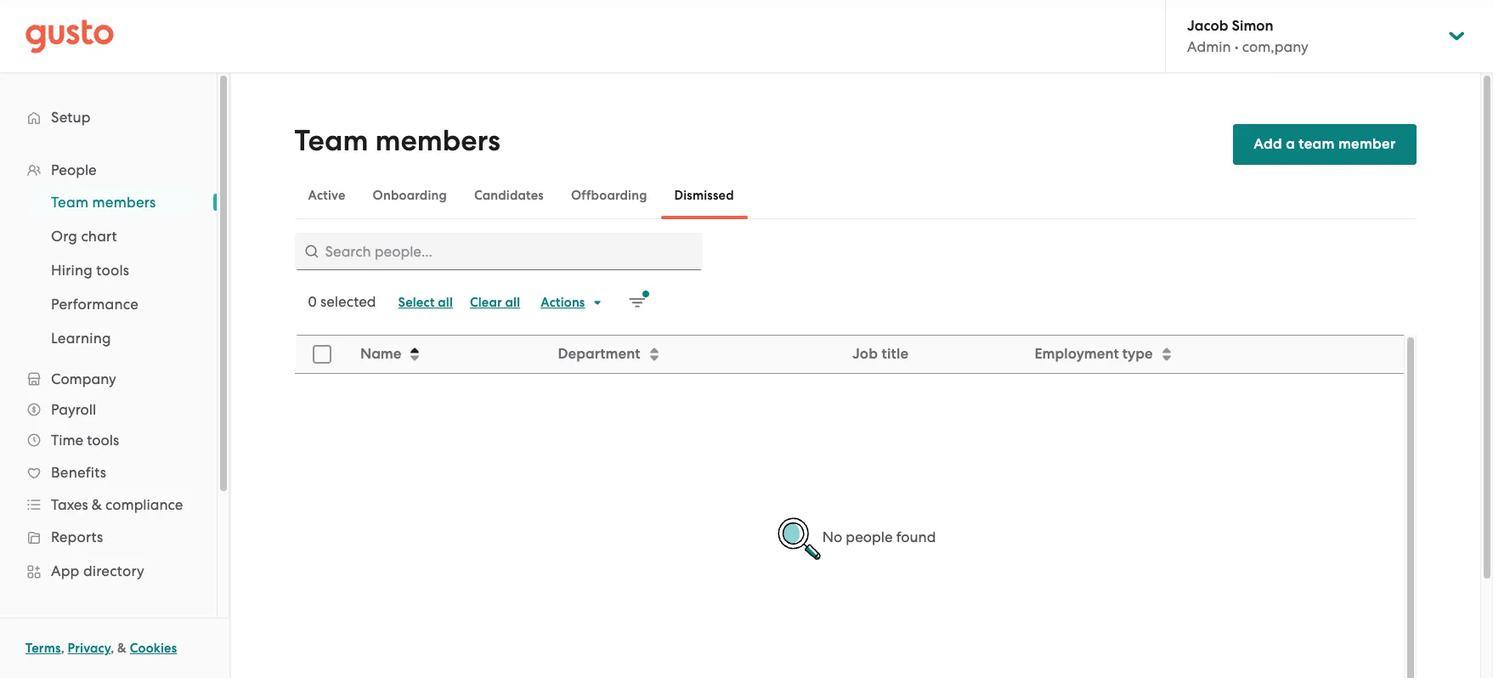 Task type: locate. For each thing, give the bounding box(es) containing it.
reports
[[51, 529, 103, 546]]

setup link
[[17, 102, 200, 133]]

offboarding
[[571, 188, 647, 203]]

all right select
[[438, 295, 453, 310]]

all right 'clear'
[[505, 295, 520, 310]]

privacy
[[68, 641, 111, 656]]

jacob
[[1188, 17, 1229, 35]]

0 vertical spatial team
[[295, 123, 368, 158]]

,
[[61, 641, 64, 656], [111, 641, 114, 656]]

& inside the taxes & compliance dropdown button
[[92, 496, 102, 513]]

0 vertical spatial tools
[[96, 262, 129, 279]]

cookies button
[[130, 638, 177, 659]]

simon
[[1232, 17, 1274, 35]]

performance
[[51, 296, 139, 313]]

0 horizontal spatial team members
[[51, 194, 156, 211]]

& right taxes
[[92, 496, 102, 513]]

team members down people "dropdown button"
[[51, 194, 156, 211]]

tools down payroll dropdown button
[[87, 432, 119, 449]]

members up onboarding button
[[375, 123, 500, 158]]

company
[[51, 371, 116, 388]]

candidates button
[[461, 175, 558, 216]]

tools inside 'link'
[[96, 262, 129, 279]]

learning link
[[31, 323, 200, 354]]

no people found
[[823, 529, 936, 546]]

employment type button
[[1025, 337, 1403, 372]]

1 vertical spatial team
[[51, 194, 89, 211]]

employment type
[[1035, 345, 1153, 363]]

home image
[[26, 19, 114, 53]]

name
[[360, 345, 401, 363]]

department button
[[548, 337, 841, 372]]

payroll button
[[17, 394, 200, 425]]

members up org chart link
[[92, 194, 156, 211]]

1 list from the top
[[0, 155, 217, 678]]

clear all button
[[462, 289, 529, 316]]

&
[[92, 496, 102, 513], [117, 641, 127, 656]]

app directory link
[[17, 556, 200, 587]]

taxes
[[51, 496, 88, 513]]

0 horizontal spatial team
[[51, 194, 89, 211]]

add a team member
[[1254, 135, 1396, 153]]

employment
[[1035, 345, 1119, 363]]

payroll
[[51, 401, 96, 418]]

1 horizontal spatial team
[[295, 123, 368, 158]]

tools
[[96, 262, 129, 279], [87, 432, 119, 449]]

hiring
[[51, 262, 93, 279]]

0 vertical spatial team members
[[295, 123, 500, 158]]

list
[[0, 155, 217, 678], [0, 185, 217, 355]]

hiring tools link
[[31, 255, 200, 286]]

app directory
[[51, 563, 145, 580]]

all
[[438, 295, 453, 310], [505, 295, 520, 310]]

taxes & compliance button
[[17, 490, 200, 520]]

0 horizontal spatial &
[[92, 496, 102, 513]]

0 vertical spatial &
[[92, 496, 102, 513]]

1 vertical spatial &
[[117, 641, 127, 656]]

hiring tools
[[51, 262, 129, 279]]

tools inside dropdown button
[[87, 432, 119, 449]]

, left cookies button
[[111, 641, 114, 656]]

0 horizontal spatial members
[[92, 194, 156, 211]]

team members up onboarding button
[[295, 123, 500, 158]]

team down people
[[51, 194, 89, 211]]

, left privacy
[[61, 641, 64, 656]]

2 list from the top
[[0, 185, 217, 355]]

actions button
[[532, 289, 612, 316]]

team
[[295, 123, 368, 158], [51, 194, 89, 211]]

terms link
[[26, 641, 61, 656]]

team inside list
[[51, 194, 89, 211]]

1 horizontal spatial members
[[375, 123, 500, 158]]

1 vertical spatial tools
[[87, 432, 119, 449]]

tools up performance link
[[96, 262, 129, 279]]

Select all rows on this page checkbox
[[303, 336, 340, 373]]

1 all from the left
[[438, 295, 453, 310]]

clear all
[[470, 295, 520, 310]]

1 vertical spatial members
[[92, 194, 156, 211]]

1 vertical spatial team members
[[51, 194, 156, 211]]

select all button
[[390, 289, 462, 316]]

new notifications image
[[629, 291, 650, 311]]

department
[[558, 345, 640, 363]]

terms , privacy , & cookies
[[26, 641, 177, 656]]

offboarding button
[[558, 175, 661, 216]]

0 selected
[[308, 293, 376, 310]]

1 horizontal spatial all
[[505, 295, 520, 310]]

add
[[1254, 135, 1283, 153]]

dismissed button
[[661, 175, 748, 216]]

all inside 'button'
[[438, 295, 453, 310]]

members
[[375, 123, 500, 158], [92, 194, 156, 211]]

team members
[[295, 123, 500, 158], [51, 194, 156, 211]]

0
[[308, 293, 317, 310]]

1 horizontal spatial ,
[[111, 641, 114, 656]]

people
[[846, 529, 893, 546]]

active button
[[295, 175, 359, 216]]

selected
[[320, 293, 376, 310]]

time tools button
[[17, 425, 200, 456]]

0 horizontal spatial all
[[438, 295, 453, 310]]

job
[[852, 345, 878, 363]]

all inside button
[[505, 295, 520, 310]]

& left cookies button
[[117, 641, 127, 656]]

2 all from the left
[[505, 295, 520, 310]]

0 horizontal spatial ,
[[61, 641, 64, 656]]

team up active
[[295, 123, 368, 158]]



Task type: vqa. For each thing, say whether or not it's contained in the screenshot.
inclusive
no



Task type: describe. For each thing, give the bounding box(es) containing it.
tools for time tools
[[87, 432, 119, 449]]

all for select all
[[438, 295, 453, 310]]

select
[[398, 295, 435, 310]]

team members link
[[31, 187, 200, 218]]

candidates
[[474, 188, 544, 203]]

list containing team members
[[0, 185, 217, 355]]

terms
[[26, 641, 61, 656]]

privacy link
[[68, 641, 111, 656]]

team members tab list
[[295, 172, 1417, 219]]

type
[[1123, 345, 1153, 363]]

people
[[51, 162, 97, 179]]

admin
[[1188, 38, 1231, 55]]

Search people... field
[[295, 233, 703, 270]]

org chart link
[[31, 221, 200, 252]]

performance link
[[31, 289, 200, 320]]

gusto navigation element
[[0, 73, 217, 678]]

app
[[51, 563, 80, 580]]

no
[[823, 529, 843, 546]]

clear
[[470, 295, 502, 310]]

job title
[[852, 345, 909, 363]]

tools for hiring tools
[[96, 262, 129, 279]]

dismissed
[[675, 188, 734, 203]]

org chart
[[51, 228, 117, 245]]

1 horizontal spatial &
[[117, 641, 127, 656]]

member
[[1339, 135, 1396, 153]]

org
[[51, 228, 77, 245]]

•
[[1235, 38, 1239, 55]]

com,pany
[[1243, 38, 1309, 55]]

time tools
[[51, 432, 119, 449]]

name button
[[350, 337, 546, 372]]

jacob simon admin • com,pany
[[1188, 17, 1309, 55]]

active
[[308, 188, 346, 203]]

company button
[[17, 364, 200, 394]]

onboarding button
[[359, 175, 461, 216]]

team
[[1299, 135, 1335, 153]]

taxes & compliance
[[51, 496, 183, 513]]

chart
[[81, 228, 117, 245]]

time
[[51, 432, 83, 449]]

actions
[[541, 295, 585, 310]]

0 selected status
[[308, 293, 376, 310]]

a
[[1286, 135, 1296, 153]]

2 , from the left
[[111, 641, 114, 656]]

members inside list
[[92, 194, 156, 211]]

all for clear all
[[505, 295, 520, 310]]

team members inside list
[[51, 194, 156, 211]]

select all
[[398, 295, 453, 310]]

reports link
[[17, 522, 200, 553]]

cookies
[[130, 641, 177, 656]]

add a team member button
[[1234, 124, 1417, 165]]

benefits
[[51, 464, 106, 481]]

directory
[[83, 563, 145, 580]]

onboarding
[[373, 188, 447, 203]]

benefits link
[[17, 457, 200, 488]]

setup
[[51, 109, 91, 126]]

1 , from the left
[[61, 641, 64, 656]]

compliance
[[106, 496, 183, 513]]

learning
[[51, 330, 111, 347]]

list containing people
[[0, 155, 217, 678]]

title
[[882, 345, 909, 363]]

0 vertical spatial members
[[375, 123, 500, 158]]

people button
[[17, 155, 200, 185]]

found
[[897, 529, 936, 546]]

1 horizontal spatial team members
[[295, 123, 500, 158]]



